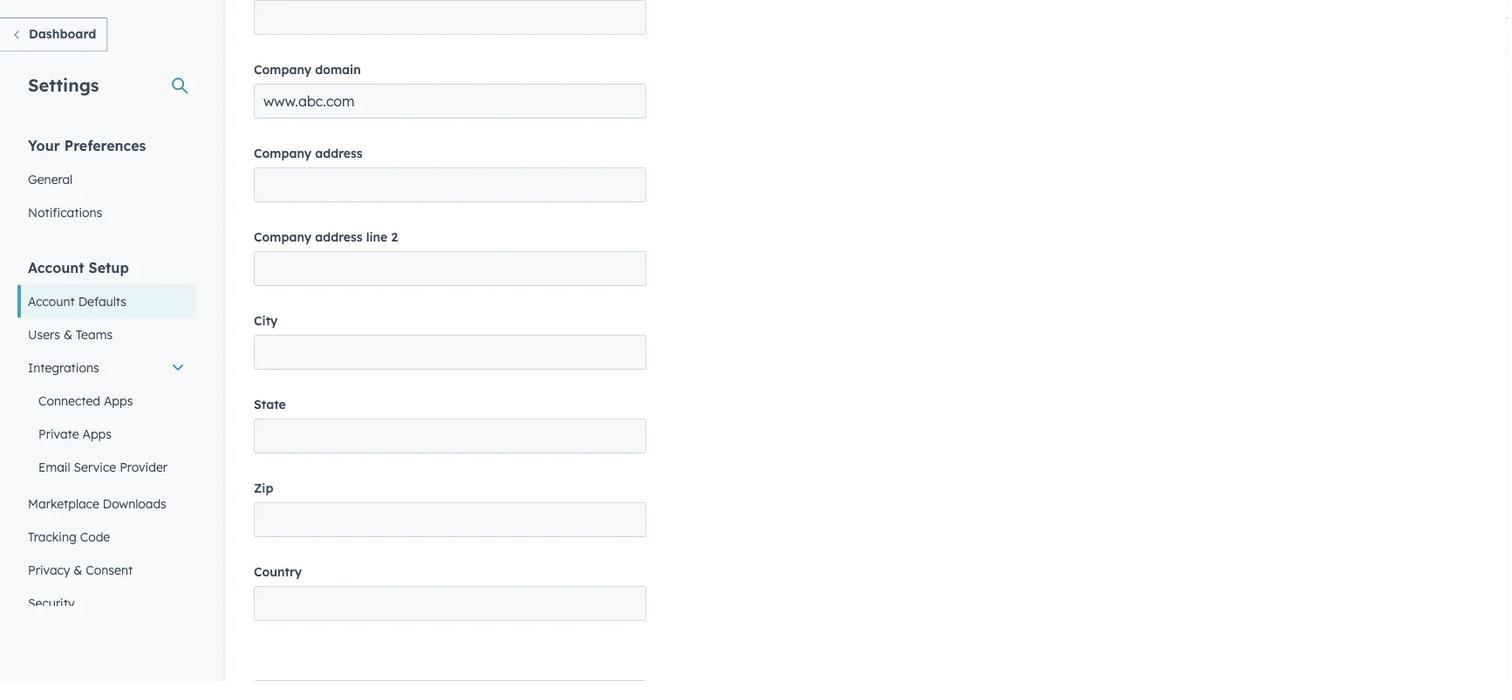 Task type: vqa. For each thing, say whether or not it's contained in the screenshot.
THE MOST
no



Task type: describe. For each thing, give the bounding box(es) containing it.
your preferences
[[28, 137, 146, 154]]

private apps link
[[17, 417, 195, 451]]

company domain
[[254, 62, 361, 77]]

city
[[254, 313, 278, 328]]

& for privacy
[[74, 562, 82, 577]]

line
[[366, 229, 388, 245]]

privacy & consent link
[[17, 553, 195, 587]]

your
[[28, 137, 60, 154]]

Company address text field
[[254, 168, 646, 202]]

marketplace
[[28, 496, 99, 511]]

account defaults
[[28, 294, 126, 309]]

consent
[[86, 562, 133, 577]]

apps for connected apps
[[104, 393, 133, 408]]

service
[[74, 459, 116, 475]]

privacy & consent
[[28, 562, 133, 577]]

connected apps link
[[17, 384, 195, 417]]

2
[[391, 229, 398, 245]]

company address line 2
[[254, 229, 398, 245]]

code
[[80, 529, 110, 544]]

connected
[[38, 393, 100, 408]]

City text field
[[254, 335, 646, 370]]

Company name text field
[[254, 0, 646, 35]]

users
[[28, 327, 60, 342]]

settings
[[28, 74, 99, 96]]

country
[[254, 564, 302, 580]]

tracking code
[[28, 529, 110, 544]]

State text field
[[254, 419, 646, 454]]

your preferences element
[[17, 136, 195, 229]]

company for company address line 2
[[254, 229, 312, 245]]

email
[[38, 459, 70, 475]]

users & teams
[[28, 327, 113, 342]]

notifications
[[28, 205, 102, 220]]

account for account defaults
[[28, 294, 75, 309]]

dashboard link
[[0, 17, 108, 52]]

setup
[[89, 259, 129, 276]]

address for company address
[[315, 146, 363, 161]]

defaults
[[78, 294, 126, 309]]

private
[[38, 426, 79, 441]]



Task type: locate. For each thing, give the bounding box(es) containing it.
1 horizontal spatial &
[[74, 562, 82, 577]]

company
[[254, 62, 312, 77], [254, 146, 312, 161], [254, 229, 312, 245]]

2 company from the top
[[254, 146, 312, 161]]

Country text field
[[254, 586, 646, 621]]

security link
[[17, 587, 195, 620]]

company for company domain
[[254, 62, 312, 77]]

address left line
[[315, 229, 363, 245]]

1 vertical spatial company
[[254, 146, 312, 161]]

marketplace downloads link
[[17, 487, 195, 520]]

2 vertical spatial company
[[254, 229, 312, 245]]

account up users
[[28, 294, 75, 309]]

account
[[28, 259, 84, 276], [28, 294, 75, 309]]

1 account from the top
[[28, 259, 84, 276]]

0 horizontal spatial &
[[64, 327, 72, 342]]

provider
[[120, 459, 167, 475]]

3 company from the top
[[254, 229, 312, 245]]

& inside the privacy & consent link
[[74, 562, 82, 577]]

Company address line 2 text field
[[254, 251, 646, 286]]

account setup
[[28, 259, 129, 276]]

privacy
[[28, 562, 70, 577]]

& right the 'privacy' on the left of page
[[74, 562, 82, 577]]

2 account from the top
[[28, 294, 75, 309]]

apps down integrations button on the bottom
[[104, 393, 133, 408]]

account for account setup
[[28, 259, 84, 276]]

preferences
[[64, 137, 146, 154]]

apps inside the private apps link
[[82, 426, 112, 441]]

security
[[28, 595, 75, 611]]

marketplace downloads
[[28, 496, 166, 511]]

address for company address line 2
[[315, 229, 363, 245]]

1 vertical spatial apps
[[82, 426, 112, 441]]

0 vertical spatial company
[[254, 62, 312, 77]]

teams
[[76, 327, 113, 342]]

Company domain text field
[[254, 84, 646, 119]]

tracking code link
[[17, 520, 195, 553]]

dashboard
[[29, 26, 96, 41]]

& right users
[[64, 327, 72, 342]]

&
[[64, 327, 72, 342], [74, 562, 82, 577]]

connected apps
[[38, 393, 133, 408]]

email service provider
[[38, 459, 167, 475]]

1 vertical spatial account
[[28, 294, 75, 309]]

& inside users & teams link
[[64, 327, 72, 342]]

account up account defaults
[[28, 259, 84, 276]]

1 company from the top
[[254, 62, 312, 77]]

apps inside connected apps link
[[104, 393, 133, 408]]

1 vertical spatial address
[[315, 229, 363, 245]]

integrations
[[28, 360, 99, 375]]

apps up service
[[82, 426, 112, 441]]

downloads
[[103, 496, 166, 511]]

company for company address
[[254, 146, 312, 161]]

integrations button
[[17, 351, 195, 384]]

1 address from the top
[[315, 146, 363, 161]]

state
[[254, 397, 286, 412]]

account setup element
[[17, 258, 195, 620]]

private apps
[[38, 426, 112, 441]]

1 vertical spatial &
[[74, 562, 82, 577]]

& for users
[[64, 327, 72, 342]]

address down domain
[[315, 146, 363, 161]]

2 address from the top
[[315, 229, 363, 245]]

domain
[[315, 62, 361, 77]]

email service provider link
[[17, 451, 195, 484]]

0 vertical spatial account
[[28, 259, 84, 276]]

tracking
[[28, 529, 77, 544]]

0 vertical spatial &
[[64, 327, 72, 342]]

company address
[[254, 146, 363, 161]]

apps for private apps
[[82, 426, 112, 441]]

0 vertical spatial address
[[315, 146, 363, 161]]

notifications link
[[17, 196, 195, 229]]

account defaults link
[[17, 285, 195, 318]]

users & teams link
[[17, 318, 195, 351]]

zip
[[254, 481, 273, 496]]

Zip text field
[[254, 502, 646, 537]]

0 vertical spatial apps
[[104, 393, 133, 408]]

address
[[315, 146, 363, 161], [315, 229, 363, 245]]

general
[[28, 171, 73, 187]]

apps
[[104, 393, 133, 408], [82, 426, 112, 441]]

general link
[[17, 163, 195, 196]]



